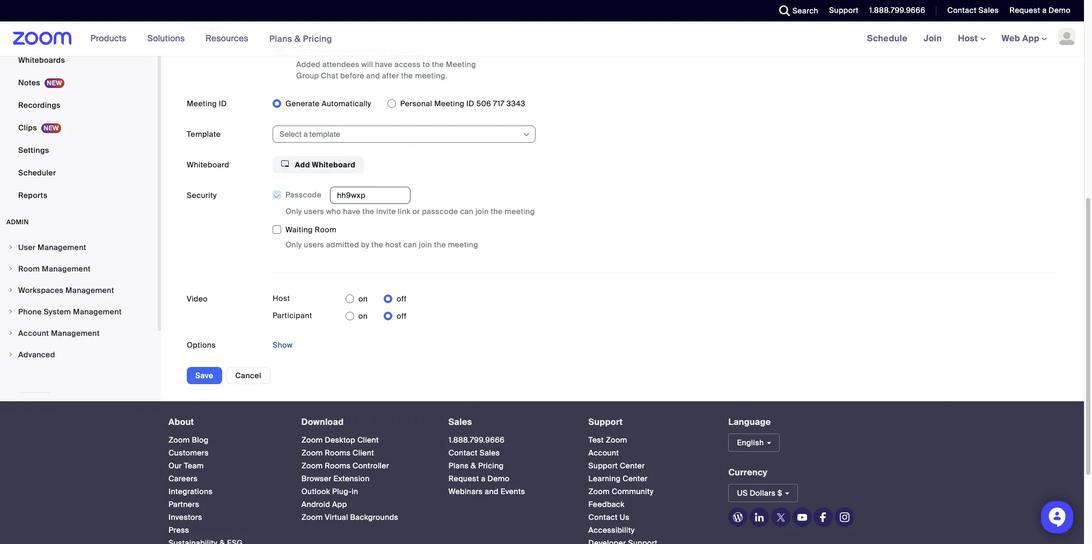 Task type: vqa. For each thing, say whether or not it's contained in the screenshot.
only
yes



Task type: describe. For each thing, give the bounding box(es) containing it.
request inside 1.888.799.9666 contact sales plans & pricing request a demo webinars and events
[[448, 474, 479, 484]]

users for admitted
[[304, 240, 324, 250]]

press
[[169, 525, 189, 535]]

id inside option group
[[466, 99, 474, 109]]

meeting.
[[415, 71, 447, 81]]

save button
[[187, 367, 222, 384]]

1.888.799.9666 for 1.888.799.9666 contact sales plans & pricing request a demo webinars and events
[[448, 435, 505, 445]]

1 vertical spatial support
[[588, 417, 623, 428]]

automatically
[[322, 99, 371, 109]]

user management
[[18, 243, 86, 252]]

account link
[[588, 448, 619, 458]]

zoom virtual backgrounds link
[[301, 513, 398, 522]]

settings link
[[0, 140, 158, 161]]

zoom inside the zoom blog customers our team careers integrations partners investors press
[[169, 435, 190, 445]]

off for participant
[[397, 311, 407, 321]]

press link
[[169, 525, 189, 535]]

support center link
[[588, 461, 645, 471]]

off for host
[[397, 294, 407, 304]]

enable
[[296, 46, 321, 55]]

download link
[[301, 417, 344, 428]]

account management menu item
[[0, 323, 158, 344]]

& inside 1.888.799.9666 contact sales plans & pricing request a demo webinars and events
[[471, 461, 476, 471]]

android app link
[[301, 500, 347, 509]]

browser extension link
[[301, 474, 370, 484]]

meeting inside option group
[[434, 99, 464, 109]]

test zoom account support center learning center zoom community feedback contact us accessibility
[[588, 435, 654, 535]]

0 horizontal spatial join
[[419, 240, 432, 250]]

management for room management
[[42, 264, 91, 274]]

workspaces management
[[18, 286, 114, 295]]

add
[[295, 160, 310, 170]]

contact inside test zoom account support center learning center zoom community feedback contact us accessibility
[[588, 513, 618, 522]]

zoom blog link
[[169, 435, 209, 445]]

product information navigation
[[82, 21, 340, 56]]

cancel
[[235, 371, 261, 381]]

host option group
[[346, 291, 407, 308]]

1 horizontal spatial meeting
[[505, 207, 535, 217]]

schedule link
[[859, 21, 916, 56]]

room inside "security" group
[[315, 225, 336, 235]]

personal for personal devices
[[18, 33, 51, 43]]

integrations link
[[169, 487, 213, 496]]

web
[[1002, 33, 1020, 44]]

careers link
[[169, 474, 198, 484]]

group
[[296, 71, 319, 81]]

1 horizontal spatial join
[[476, 207, 489, 217]]

506
[[476, 99, 491, 109]]

enable continuous meeting chat added attendees will have access to the meeting group chat before and after the meeting.
[[296, 46, 476, 81]]

1.888.799.9666 link
[[448, 435, 505, 445]]

system
[[44, 307, 71, 317]]

personal contacts link
[[0, 5, 158, 26]]

outlook
[[301, 487, 330, 496]]

after
[[382, 71, 399, 81]]

scheduler
[[18, 168, 56, 178]]

link
[[398, 207, 410, 217]]

right image for workspaces management
[[8, 287, 14, 294]]

community
[[612, 487, 654, 496]]

1 whiteboard from the left
[[187, 160, 229, 170]]

learning
[[588, 474, 621, 484]]

search
[[792, 6, 818, 16]]

zoom desktop client link
[[301, 435, 379, 445]]

app inside "zoom desktop client zoom rooms client zoom rooms controller browser extension outlook plug-in android app zoom virtual backgrounds"
[[332, 500, 347, 509]]

1 rooms from the top
[[325, 448, 351, 458]]

2 horizontal spatial contact
[[947, 5, 977, 15]]

partners
[[169, 500, 199, 509]]

feedback button
[[588, 500, 625, 509]]

on for host
[[358, 294, 368, 304]]

0 vertical spatial a
[[1042, 5, 1047, 15]]

customers
[[169, 448, 209, 458]]

passcode
[[422, 207, 458, 217]]

download
[[301, 417, 344, 428]]

0 horizontal spatial chat
[[321, 71, 338, 81]]

investors link
[[169, 513, 202, 522]]

0 horizontal spatial sales
[[448, 417, 472, 428]]

1.888.799.9666 contact sales plans & pricing request a demo webinars and events
[[448, 435, 525, 496]]

user management menu item
[[0, 237, 158, 258]]

sales link
[[448, 417, 472, 428]]

by
[[361, 240, 369, 250]]

integrations
[[169, 487, 213, 496]]

right image for user management
[[8, 244, 14, 251]]

events
[[501, 487, 525, 496]]

contact sales
[[947, 5, 999, 15]]

or
[[412, 207, 420, 217]]

products
[[90, 33, 126, 44]]

account inside test zoom account support center learning center zoom community feedback contact us accessibility
[[588, 448, 619, 458]]

access
[[394, 60, 421, 69]]

2 horizontal spatial sales
[[979, 5, 999, 15]]

whiteboards link
[[0, 50, 158, 71]]

personal devices
[[18, 33, 82, 43]]

about link
[[169, 417, 194, 428]]

personal meeting id 506 717 3343
[[400, 99, 525, 109]]

investors
[[169, 513, 202, 522]]

contacts
[[53, 10, 86, 20]]

$
[[778, 488, 782, 498]]

user
[[18, 243, 36, 252]]

users for who
[[304, 207, 324, 217]]

and inside 1.888.799.9666 contact sales plans & pricing request a demo webinars and events
[[485, 487, 499, 496]]

advanced menu item
[[0, 345, 158, 365]]

schedule
[[867, 33, 907, 44]]

1 id from the left
[[219, 99, 227, 109]]

none text field inside "security" group
[[330, 187, 411, 204]]

clips link
[[0, 117, 158, 139]]

virtual
[[325, 513, 348, 522]]

1.888.799.9666 for 1.888.799.9666
[[869, 5, 925, 15]]

demo inside 1.888.799.9666 contact sales plans & pricing request a demo webinars and events
[[488, 474, 509, 484]]

participant
[[273, 311, 312, 320]]

personal menu menu
[[0, 0, 158, 207]]

continuous
[[323, 46, 365, 55]]

feedback
[[588, 500, 625, 509]]

generate
[[285, 99, 320, 109]]

participant option group
[[346, 308, 407, 325]]

search button
[[771, 0, 821, 21]]

0 vertical spatial client
[[357, 435, 379, 445]]

only users admitted by the host can join the meeting
[[285, 240, 478, 250]]

meetings navigation
[[859, 21, 1084, 56]]

will
[[361, 60, 373, 69]]

backgrounds
[[350, 513, 398, 522]]

us
[[620, 513, 629, 522]]

meeting id
[[187, 99, 227, 109]]

only for only users who have the invite link or passcode can join the meeting
[[285, 207, 302, 217]]

reports link
[[0, 185, 158, 206]]

resources button
[[206, 21, 253, 56]]

account inside menu item
[[18, 329, 49, 338]]

banner containing products
[[0, 21, 1084, 56]]



Task type: locate. For each thing, give the bounding box(es) containing it.
0 vertical spatial off
[[397, 294, 407, 304]]

right image left workspaces
[[8, 287, 14, 294]]

1 vertical spatial host
[[273, 294, 290, 303]]

right image
[[8, 244, 14, 251], [8, 266, 14, 272], [8, 309, 14, 315], [8, 330, 14, 337]]

0 horizontal spatial demo
[[488, 474, 509, 484]]

2 users from the top
[[304, 240, 324, 250]]

whiteboard inside button
[[312, 160, 355, 170]]

0 vertical spatial right image
[[8, 287, 14, 294]]

can right passcode
[[460, 207, 474, 217]]

0 vertical spatial pricing
[[303, 33, 332, 44]]

1 horizontal spatial 1.888.799.9666
[[869, 5, 925, 15]]

0 vertical spatial 1.888.799.9666
[[869, 5, 925, 15]]

cancel button
[[226, 367, 270, 384]]

request up "web app" dropdown button
[[1010, 5, 1040, 15]]

personal up zoom logo
[[18, 10, 51, 20]]

and left events
[[485, 487, 499, 496]]

1.888.799.9666 button
[[861, 0, 928, 21], [869, 5, 925, 15]]

right image for room management
[[8, 266, 14, 272]]

1 horizontal spatial id
[[466, 99, 474, 109]]

meeting id option group
[[273, 95, 1058, 112]]

1 horizontal spatial plans
[[448, 461, 469, 471]]

sales up the 1.888.799.9666 link
[[448, 417, 472, 428]]

right image for phone system management
[[8, 309, 14, 315]]

plans inside 1.888.799.9666 contact sales plans & pricing request a demo webinars and events
[[448, 461, 469, 471]]

right image left room management
[[8, 266, 14, 272]]

careers
[[169, 474, 198, 484]]

passcode
[[285, 190, 321, 200]]

and down will
[[366, 71, 380, 81]]

1 horizontal spatial account
[[588, 448, 619, 458]]

rooms down desktop on the bottom
[[325, 448, 351, 458]]

in
[[352, 487, 358, 496]]

right image left account management at the left bottom
[[8, 330, 14, 337]]

0 vertical spatial room
[[315, 225, 336, 235]]

contact up "host" dropdown button
[[947, 5, 977, 15]]

1 users from the top
[[304, 207, 324, 217]]

users
[[304, 207, 324, 217], [304, 240, 324, 250]]

demo
[[1049, 5, 1071, 15], [488, 474, 509, 484]]

scheduler link
[[0, 162, 158, 184]]

on down the host option group on the left of page
[[358, 311, 368, 321]]

clips
[[18, 123, 37, 133]]

management up room management
[[38, 243, 86, 252]]

notes
[[18, 78, 40, 88]]

have right who
[[343, 207, 360, 217]]

1 vertical spatial on
[[358, 311, 368, 321]]

admitted
[[326, 240, 359, 250]]

management up workspaces management
[[42, 264, 91, 274]]

only users who have the invite link or passcode can join the meeting
[[285, 207, 535, 217]]

1.888.799.9666 inside 1.888.799.9666 contact sales plans & pricing request a demo webinars and events
[[448, 435, 505, 445]]

support right search
[[829, 5, 859, 15]]

save
[[195, 371, 213, 381]]

0 vertical spatial have
[[375, 60, 392, 69]]

center up community
[[623, 474, 648, 484]]

4 right image from the top
[[8, 330, 14, 337]]

0 horizontal spatial id
[[219, 99, 227, 109]]

english
[[737, 438, 764, 448]]

0 horizontal spatial whiteboard
[[187, 160, 229, 170]]

1 vertical spatial chat
[[321, 71, 338, 81]]

app right web
[[1022, 33, 1039, 44]]

& up enable at the left
[[294, 33, 301, 44]]

workspaces management menu item
[[0, 280, 158, 301]]

demo up profile picture
[[1049, 5, 1071, 15]]

personal for personal meeting id 506 717 3343
[[400, 99, 432, 109]]

banner
[[0, 21, 1084, 56]]

video
[[187, 294, 208, 304]]

0 vertical spatial personal
[[18, 10, 51, 20]]

web app button
[[1002, 33, 1047, 44]]

phone
[[18, 307, 42, 317]]

1 vertical spatial and
[[485, 487, 499, 496]]

1 vertical spatial can
[[403, 240, 417, 250]]

2 vertical spatial personal
[[400, 99, 432, 109]]

0 horizontal spatial 1.888.799.9666
[[448, 435, 505, 445]]

on for participant
[[358, 311, 368, 321]]

show options image
[[522, 131, 531, 139]]

3 right image from the top
[[8, 309, 14, 315]]

have inside "security" group
[[343, 207, 360, 217]]

management
[[38, 243, 86, 252], [42, 264, 91, 274], [65, 286, 114, 295], [73, 307, 122, 317], [51, 329, 100, 338]]

solutions button
[[147, 21, 189, 56]]

workspaces
[[18, 286, 63, 295]]

request a demo link
[[1002, 0, 1084, 21], [1010, 5, 1071, 15], [448, 474, 509, 484]]

android
[[301, 500, 330, 509]]

plans up webinars
[[448, 461, 469, 471]]

request
[[1010, 5, 1040, 15], [448, 474, 479, 484]]

1 vertical spatial personal
[[18, 33, 51, 43]]

2 on from the top
[[358, 311, 368, 321]]

room down user
[[18, 264, 40, 274]]

meeting
[[505, 207, 535, 217], [448, 240, 478, 250]]

0 horizontal spatial account
[[18, 329, 49, 338]]

0 horizontal spatial contact
[[448, 448, 478, 458]]

1 vertical spatial 1.888.799.9666
[[448, 435, 505, 445]]

attendees
[[322, 60, 359, 69]]

0 horizontal spatial room
[[18, 264, 40, 274]]

support up test zoom link on the right of the page
[[588, 417, 623, 428]]

who
[[326, 207, 341, 217]]

support inside test zoom account support center learning center zoom community feedback contact us accessibility
[[588, 461, 618, 471]]

0 vertical spatial join
[[476, 207, 489, 217]]

id left '506'
[[466, 99, 474, 109]]

0 vertical spatial sales
[[979, 5, 999, 15]]

1 vertical spatial have
[[343, 207, 360, 217]]

0 vertical spatial demo
[[1049, 5, 1071, 15]]

0 horizontal spatial meeting
[[448, 240, 478, 250]]

1 vertical spatial pricing
[[478, 461, 504, 471]]

add whiteboard button
[[273, 156, 364, 173]]

right image inside the phone system management menu item
[[8, 309, 14, 315]]

support down account 'link'
[[588, 461, 618, 471]]

1 vertical spatial client
[[353, 448, 374, 458]]

contact us link
[[588, 513, 629, 522]]

1 right image from the top
[[8, 287, 14, 294]]

host button
[[958, 33, 986, 44]]

2 vertical spatial sales
[[480, 448, 500, 458]]

plans & pricing
[[269, 33, 332, 44]]

personal up whiteboards at the top of the page
[[18, 33, 51, 43]]

1 vertical spatial center
[[623, 474, 648, 484]]

extension
[[333, 474, 370, 484]]

plug-
[[332, 487, 352, 496]]

pricing up webinars and events link
[[478, 461, 504, 471]]

0 horizontal spatial pricing
[[303, 33, 332, 44]]

717
[[493, 99, 505, 109]]

join right host
[[419, 240, 432, 250]]

1 horizontal spatial contact
[[588, 513, 618, 522]]

personal for personal contacts
[[18, 10, 51, 20]]

outlook plug-in link
[[301, 487, 358, 496]]

desktop
[[325, 435, 355, 445]]

off down the host option group on the left of page
[[397, 311, 407, 321]]

2 only from the top
[[285, 240, 302, 250]]

right image left user
[[8, 244, 14, 251]]

2 right image from the top
[[8, 352, 14, 358]]

on inside the host option group
[[358, 294, 368, 304]]

2 vertical spatial contact
[[588, 513, 618, 522]]

a up webinars and events link
[[481, 474, 486, 484]]

0 vertical spatial chat
[[400, 46, 417, 55]]

0 horizontal spatial &
[[294, 33, 301, 44]]

sales up "host" dropdown button
[[979, 5, 999, 15]]

profile picture image
[[1058, 28, 1075, 45]]

id up template
[[219, 99, 227, 109]]

app down 'plug-'
[[332, 500, 347, 509]]

host inside 'meetings' navigation
[[958, 33, 980, 44]]

right image inside user management menu item
[[8, 244, 14, 251]]

account down test zoom link on the right of the page
[[588, 448, 619, 458]]

join right passcode
[[476, 207, 489, 217]]

contact down feedback button
[[588, 513, 618, 522]]

0 horizontal spatial host
[[273, 294, 290, 303]]

0 horizontal spatial a
[[481, 474, 486, 484]]

right image left phone
[[8, 309, 14, 315]]

host up participant
[[273, 294, 290, 303]]

select meeting template text field
[[280, 126, 522, 142]]

off inside participant option group
[[397, 311, 407, 321]]

request up webinars
[[448, 474, 479, 484]]

off up participant option group
[[397, 294, 407, 304]]

and inside enable continuous meeting chat added attendees will have access to the meeting group chat before and after the meeting.
[[366, 71, 380, 81]]

0 vertical spatial center
[[620, 461, 645, 471]]

have up after
[[375, 60, 392, 69]]

plans inside product information navigation
[[269, 33, 292, 44]]

users up 'waiting room'
[[304, 207, 324, 217]]

right image
[[8, 287, 14, 294], [8, 352, 14, 358]]

right image for account management
[[8, 330, 14, 337]]

2 off from the top
[[397, 311, 407, 321]]

1 horizontal spatial sales
[[480, 448, 500, 458]]

right image for advanced
[[8, 352, 14, 358]]

only down waiting
[[285, 240, 302, 250]]

on inside participant option group
[[358, 311, 368, 321]]

management for user management
[[38, 243, 86, 252]]

web app
[[1002, 33, 1039, 44]]

1 vertical spatial demo
[[488, 474, 509, 484]]

personal devices link
[[0, 27, 158, 49]]

room down who
[[315, 225, 336, 235]]

team
[[184, 461, 204, 471]]

0 horizontal spatial plans
[[269, 33, 292, 44]]

2 whiteboard from the left
[[312, 160, 355, 170]]

1 vertical spatial contact
[[448, 448, 478, 458]]

management up account management menu item
[[73, 307, 122, 317]]

request a demo
[[1010, 5, 1071, 15]]

0 vertical spatial contact
[[947, 5, 977, 15]]

test
[[588, 435, 604, 445]]

1.888.799.9666 up schedule
[[869, 5, 925, 15]]

0 vertical spatial meeting
[[505, 207, 535, 217]]

us dollars $ button
[[728, 484, 798, 502]]

personal down meeting.
[[400, 99, 432, 109]]

account management
[[18, 329, 100, 338]]

& inside product information navigation
[[294, 33, 301, 44]]

right image inside 'workspaces management' 'menu item'
[[8, 287, 14, 294]]

1.888.799.9666
[[869, 5, 925, 15], [448, 435, 505, 445]]

1 horizontal spatial demo
[[1049, 5, 1071, 15]]

off inside the host option group
[[397, 294, 407, 304]]

1 vertical spatial account
[[588, 448, 619, 458]]

meeting up template
[[187, 99, 217, 109]]

0 vertical spatial rooms
[[325, 448, 351, 458]]

rooms down zoom rooms client link
[[325, 461, 351, 471]]

meeting up will
[[367, 46, 398, 55]]

on up participant option group
[[358, 294, 368, 304]]

app inside 'meetings' navigation
[[1022, 33, 1039, 44]]

1 on from the top
[[358, 294, 368, 304]]

1 vertical spatial &
[[471, 461, 476, 471]]

management for account management
[[51, 329, 100, 338]]

1 vertical spatial app
[[332, 500, 347, 509]]

whiteboard right the add
[[312, 160, 355, 170]]

0 vertical spatial on
[[358, 294, 368, 304]]

partners link
[[169, 500, 199, 509]]

zoom logo image
[[13, 32, 72, 45]]

have inside enable continuous meeting chat added attendees will have access to the meeting group chat before and after the meeting.
[[375, 60, 392, 69]]

1 horizontal spatial can
[[460, 207, 474, 217]]

2 right image from the top
[[8, 266, 14, 272]]

1 horizontal spatial chat
[[400, 46, 417, 55]]

room management
[[18, 264, 91, 274]]

language
[[728, 417, 771, 428]]

english button
[[728, 434, 780, 452]]

can right host
[[403, 240, 417, 250]]

1 vertical spatial only
[[285, 240, 302, 250]]

meeting down meeting.
[[434, 99, 464, 109]]

0 horizontal spatial and
[[366, 71, 380, 81]]

1 vertical spatial join
[[419, 240, 432, 250]]

a
[[1042, 5, 1047, 15], [481, 474, 486, 484]]

client
[[357, 435, 379, 445], [353, 448, 374, 458]]

whiteboard down template
[[187, 160, 229, 170]]

1 horizontal spatial whiteboard
[[312, 160, 355, 170]]

sales inside 1.888.799.9666 contact sales plans & pricing request a demo webinars and events
[[480, 448, 500, 458]]

None text field
[[330, 187, 411, 204]]

sales down the 1.888.799.9666 link
[[480, 448, 500, 458]]

2 vertical spatial support
[[588, 461, 618, 471]]

0 vertical spatial and
[[366, 71, 380, 81]]

recordings link
[[0, 95, 158, 116]]

1 off from the top
[[397, 294, 407, 304]]

0 vertical spatial only
[[285, 207, 302, 217]]

0 vertical spatial request
[[1010, 5, 1040, 15]]

0 vertical spatial plans
[[269, 33, 292, 44]]

management for workspaces management
[[65, 286, 114, 295]]

1 vertical spatial rooms
[[325, 461, 351, 471]]

2 rooms from the top
[[325, 461, 351, 471]]

plans right resources dropdown button
[[269, 33, 292, 44]]

host
[[385, 240, 401, 250]]

right image inside account management menu item
[[8, 330, 14, 337]]

management down the phone system management menu item
[[51, 329, 100, 338]]

0 vertical spatial users
[[304, 207, 324, 217]]

1 only from the top
[[285, 207, 302, 217]]

the
[[432, 60, 444, 69], [401, 71, 413, 81], [362, 207, 374, 217], [491, 207, 503, 217], [371, 240, 383, 250], [434, 240, 446, 250]]

zoom desktop client zoom rooms client zoom rooms controller browser extension outlook plug-in android app zoom virtual backgrounds
[[301, 435, 398, 522]]

us
[[737, 488, 748, 498]]

1 vertical spatial users
[[304, 240, 324, 250]]

pricing inside product information navigation
[[303, 33, 332, 44]]

accessibility
[[588, 525, 635, 535]]

chat down attendees
[[321, 71, 338, 81]]

pricing inside 1.888.799.9666 contact sales plans & pricing request a demo webinars and events
[[478, 461, 504, 471]]

our
[[169, 461, 182, 471]]

1 vertical spatial request
[[448, 474, 479, 484]]

3343
[[507, 99, 525, 109]]

1 vertical spatial sales
[[448, 417, 472, 428]]

1 horizontal spatial have
[[375, 60, 392, 69]]

0 horizontal spatial app
[[332, 500, 347, 509]]

options
[[187, 340, 216, 350]]

chat up access
[[400, 46, 417, 55]]

only up waiting
[[285, 207, 302, 217]]

0 vertical spatial can
[[460, 207, 474, 217]]

notes link
[[0, 72, 158, 94]]

plans
[[269, 33, 292, 44], [448, 461, 469, 471]]

1 horizontal spatial request
[[1010, 5, 1040, 15]]

0 horizontal spatial can
[[403, 240, 417, 250]]

right image inside room management menu item
[[8, 266, 14, 272]]

right image inside the advanced menu item
[[8, 352, 14, 358]]

& down the 1.888.799.9666 link
[[471, 461, 476, 471]]

zoom blog customers our team careers integrations partners investors press
[[169, 435, 213, 535]]

phone system management menu item
[[0, 302, 158, 322]]

id
[[219, 99, 227, 109], [466, 99, 474, 109]]

contact down the 1.888.799.9666 link
[[448, 448, 478, 458]]

1 horizontal spatial room
[[315, 225, 336, 235]]

a up "web app" dropdown button
[[1042, 5, 1047, 15]]

1.888.799.9666 down sales link
[[448, 435, 505, 445]]

a inside 1.888.799.9666 contact sales plans & pricing request a demo webinars and events
[[481, 474, 486, 484]]

dollars
[[750, 488, 776, 498]]

1 horizontal spatial and
[[485, 487, 499, 496]]

personal inside 'personal devices' link
[[18, 33, 51, 43]]

and
[[366, 71, 380, 81], [485, 487, 499, 496]]

attendees
[[187, 23, 224, 33]]

security group
[[272, 187, 1058, 251]]

demo up webinars and events link
[[488, 474, 509, 484]]

0 vertical spatial app
[[1022, 33, 1039, 44]]

1 vertical spatial meeting
[[448, 240, 478, 250]]

account up advanced
[[18, 329, 49, 338]]

1 vertical spatial off
[[397, 311, 407, 321]]

center up learning center link
[[620, 461, 645, 471]]

1 horizontal spatial a
[[1042, 5, 1047, 15]]

resources
[[206, 33, 248, 44]]

personal inside meeting id option group
[[400, 99, 432, 109]]

management inside 'menu item'
[[65, 286, 114, 295]]

0 horizontal spatial request
[[448, 474, 479, 484]]

1 horizontal spatial app
[[1022, 33, 1039, 44]]

management down room management menu item
[[65, 286, 114, 295]]

admin menu menu
[[0, 237, 158, 366]]

1 horizontal spatial host
[[958, 33, 980, 44]]

meeting up meeting.
[[446, 60, 476, 69]]

room management menu item
[[0, 259, 158, 279]]

0 vertical spatial support
[[829, 5, 859, 15]]

pricing up enable at the left
[[303, 33, 332, 44]]

personal contacts
[[18, 10, 86, 20]]

right image left advanced
[[8, 352, 14, 358]]

1 right image from the top
[[8, 244, 14, 251]]

2 id from the left
[[466, 99, 474, 109]]

room inside menu item
[[18, 264, 40, 274]]

contact inside 1.888.799.9666 contact sales plans & pricing request a demo webinars and events
[[448, 448, 478, 458]]

personal inside personal contacts link
[[18, 10, 51, 20]]

1 horizontal spatial &
[[471, 461, 476, 471]]

users down 'waiting room'
[[304, 240, 324, 250]]

1 vertical spatial room
[[18, 264, 40, 274]]

solutions
[[147, 33, 185, 44]]

customers link
[[169, 448, 209, 458]]

controller
[[353, 461, 389, 471]]

only for only users admitted by the host can join the meeting
[[285, 240, 302, 250]]

0 vertical spatial &
[[294, 33, 301, 44]]

host down contact sales
[[958, 33, 980, 44]]

learning center link
[[588, 474, 648, 484]]

us dollars $
[[737, 488, 782, 498]]

1 vertical spatial a
[[481, 474, 486, 484]]

1 horizontal spatial pricing
[[478, 461, 504, 471]]

0 horizontal spatial have
[[343, 207, 360, 217]]

webinars and events link
[[448, 487, 525, 496]]



